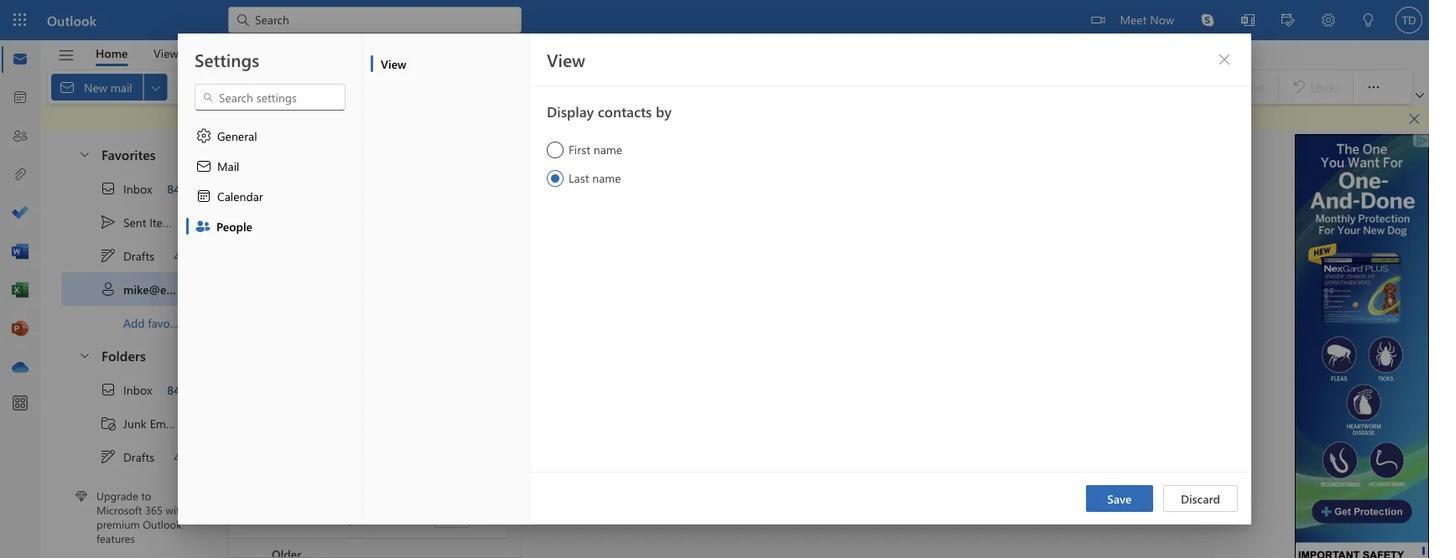 Task type: vqa. For each thing, say whether or not it's contained in the screenshot.
Tree within Settings Application
yes



Task type: describe. For each thing, give the bounding box(es) containing it.
settings tab list
[[178, 34, 362, 525]]

 sent items
[[100, 214, 178, 230]]

to
[[141, 489, 151, 504]]

browser
[[425, 107, 468, 123]]

message list no conversations selected list box
[[228, 230, 588, 559]]

favorite
[[148, 315, 187, 330]]

word image
[[12, 244, 29, 261]]

free
[[272, 255, 294, 271]]

meet
[[1121, 11, 1147, 27]]

this
[[394, 409, 412, 425]]

sent
[[123, 214, 146, 230]]

birthday
[[285, 493, 328, 509]]

mike@example.com image
[[245, 157, 285, 198]]

tab list inside settings application
[[83, 40, 242, 66]]

5 * from the left
[[455, 409, 459, 425]]

free audit for $5,000+ spend - more than just consultants
[[272, 255, 588, 271]]


[[698, 79, 714, 96]]

mark
[[718, 79, 744, 95]]

i
[[280, 409, 283, 425]]

for for audit
[[330, 255, 345, 271]]

-
[[432, 255, 437, 271]]

outlook link
[[47, 0, 96, 40]]

your
[[398, 107, 422, 123]]

outlook banner
[[0, 0, 1430, 40]]

add favorite
[[123, 315, 187, 330]]

now
[[1151, 11, 1175, 27]]

than
[[472, 255, 498, 271]]

items
[[150, 214, 178, 230]]

party
[[332, 493, 358, 509]]

 for 1st  tree item from the bottom
[[100, 448, 117, 465]]

if
[[376, 409, 382, 425]]

 for folders
[[78, 348, 91, 362]]

send email button
[[289, 198, 383, 221]]

4 inside favorites tree
[[174, 248, 180, 263]]

handler...
[[742, 107, 790, 123]]

 inbox for first  tree item from the bottom of the settings application
[[100, 381, 152, 398]]

tree containing 
[[61, 373, 196, 559]]

more
[[440, 255, 469, 271]]

all
[[747, 79, 759, 95]]

upgrade to microsoft 365 with premium outlook features
[[96, 489, 186, 546]]

 button
[[186, 181, 362, 211]]

mike@example.com for mike@example.com
[[295, 179, 385, 193]]

just
[[501, 255, 522, 271]]

 for first  tree item from the bottom of the settings application
[[100, 381, 117, 398]]

answer?
[[498, 409, 540, 425]]

2  tree item from the top
[[61, 440, 196, 474]]

 tree item
[[61, 272, 231, 306]]

excel image
[[12, 283, 29, 300]]

6 * from the left
[[490, 409, 495, 425]]

the inside message list no conversations selected list box
[[435, 409, 451, 425]]

your browser supports setting outlook.com as the default email handler...
[[398, 107, 790, 123]]

tab panel inside settings "document"
[[530, 34, 1252, 525]]


[[196, 188, 212, 205]]

wondering
[[317, 409, 373, 425]]

outlook.com
[[561, 107, 631, 123]]

outlook inside upgrade to microsoft 365 with premium outlook features
[[143, 517, 182, 532]]

inbox inside favorites tree
[[123, 181, 152, 196]]

email
[[150, 416, 178, 431]]

audit
[[298, 255, 327, 271]]

features
[[96, 532, 135, 546]]

send
[[318, 201, 344, 217]]

1  tree item from the top
[[61, 172, 196, 205]]

meet now
[[1121, 11, 1175, 27]]

send email
[[318, 201, 375, 217]]

default
[[669, 107, 707, 123]]

with
[[166, 503, 186, 518]]

outlook inside banner
[[47, 11, 96, 29]]

2  tree item from the top
[[61, 373, 196, 407]]

settings application
[[0, 0, 1430, 559]]


[[196, 128, 212, 144]]

settings document
[[0, 0, 1430, 559]]

spend
[[396, 255, 429, 271]]

discard button
[[1164, 486, 1238, 513]]

add
[[123, 315, 145, 330]]

files image
[[12, 167, 29, 184]]

365
[[145, 503, 163, 518]]

help
[[204, 45, 229, 61]]

84 inside favorites tree
[[167, 181, 180, 196]]

 button
[[186, 121, 362, 151]]

was
[[286, 409, 306, 425]]

home button
[[83, 40, 141, 66]]

home
[[96, 45, 128, 61]]

is
[[424, 409, 431, 425]]

1  tree item from the top
[[61, 239, 196, 272]]

settings dialog
[[0, 0, 1430, 559]]

 for first  tree item from the top
[[100, 180, 117, 197]]

view
[[154, 45, 178, 61]]

3 * from the left
[[386, 409, 391, 425]]

$5,000+
[[349, 255, 392, 271]]

folders tree item
[[61, 339, 196, 373]]

1 horizontal spatial 
[[1408, 112, 1422, 126]]

birthday party for marie
[[285, 493, 409, 509]]

microsoft
[[96, 503, 142, 518]]



Task type: locate. For each thing, give the bounding box(es) containing it.
0 vertical spatial 
[[100, 180, 117, 197]]

premium features image
[[76, 491, 87, 503]]

* i was * wondering if * this * is the * right * answer?
[[272, 409, 540, 425]]

2  button from the top
[[70, 339, 98, 370]]

heading
[[547, 102, 1235, 121]]

 inside favorites tree
[[100, 247, 117, 264]]

2 vertical spatial mike@example.com
[[123, 281, 231, 297]]

84 left 
[[167, 181, 180, 196]]

1 vertical spatial  tree item
[[61, 440, 196, 474]]

 inside favorites tree item
[[78, 147, 91, 160]]

outlook up 
[[47, 11, 96, 29]]

drafts down  sent items
[[123, 248, 154, 263]]

0 vertical spatial the
[[648, 107, 666, 123]]

upgrade
[[96, 489, 138, 504]]

1 horizontal spatial outlook
[[143, 517, 182, 532]]

0 vertical spatial outlook
[[47, 11, 96, 29]]

to do image
[[12, 206, 29, 222]]

settings
[[195, 48, 259, 71]]

tree
[[61, 373, 196, 559]]

 inbox up the  tree item
[[100, 180, 152, 197]]

 for favorites
[[78, 147, 91, 160]]

0 horizontal spatial email
[[347, 201, 375, 217]]

 drafts
[[100, 247, 154, 264], [100, 448, 154, 465]]

outlook down to
[[143, 517, 182, 532]]

mike@example.com mike@example.com
[[295, 157, 426, 193]]

tags group
[[689, 70, 1205, 104]]

1 horizontal spatial the
[[648, 107, 666, 123]]

 tree item down junk
[[61, 440, 196, 474]]

0 horizontal spatial for
[[330, 255, 345, 271]]

 drafts down the  tree item
[[100, 247, 154, 264]]

4 down email
[[174, 449, 180, 465]]

2  drafts from the top
[[100, 448, 154, 465]]

1  button from the top
[[70, 138, 98, 169]]

0 vertical spatial mike@example.com
[[295, 157, 426, 177]]

heading inside tab panel
[[547, 102, 1235, 121]]

the left 'default'
[[648, 107, 666, 123]]

1 vertical spatial for
[[361, 493, 376, 509]]

 up 
[[100, 381, 117, 398]]

0 vertical spatial  button
[[70, 138, 98, 169]]


[[57, 47, 75, 64]]


[[100, 214, 117, 230]]

0 vertical spatial inbox
[[123, 181, 152, 196]]

for for party
[[361, 493, 376, 509]]

 tree item
[[61, 205, 196, 239]]

1 vertical spatial  drafts
[[100, 448, 154, 465]]

message list section
[[228, 137, 588, 559]]

 inbox for first  tree item from the top
[[100, 180, 152, 197]]

 mark all as read
[[698, 79, 800, 96]]


[[100, 281, 117, 297]]

2  inbox from the top
[[100, 381, 152, 398]]

as inside  mark all as read
[[762, 79, 773, 95]]

folders
[[102, 346, 146, 364]]

 inside folders tree item
[[78, 348, 91, 362]]

0 vertical spatial  button
[[1212, 46, 1238, 73]]

 inbox
[[100, 180, 152, 197], [100, 381, 152, 398]]

 left folders
[[78, 348, 91, 362]]

mike@example.com inside  mike@example.com
[[123, 281, 231, 297]]

 inbox inside tree
[[100, 381, 152, 398]]

mike@example.com inside mike@example.com mike@example.com
[[295, 179, 385, 193]]

 button left folders
[[70, 339, 98, 370]]

0 vertical spatial for
[[330, 255, 345, 271]]

2  from the top
[[100, 448, 117, 465]]

for right audit at left
[[330, 255, 345, 271]]

 tree item
[[61, 239, 196, 272], [61, 440, 196, 474]]

2 4 from the top
[[174, 449, 180, 465]]

1 vertical spatial inbox
[[123, 382, 152, 398]]

1 inbox from the top
[[123, 181, 152, 196]]

2 drafts from the top
[[123, 449, 154, 465]]

move & delete group
[[51, 70, 585, 104]]

marie
[[379, 493, 409, 509]]

0 vertical spatial email
[[710, 107, 739, 123]]

0 horizontal spatial  button
[[1212, 46, 1238, 73]]

1 vertical spatial 
[[100, 381, 117, 398]]

 inside tree
[[100, 381, 117, 398]]

84
[[167, 181, 180, 196], [167, 382, 180, 398]]

1 * from the left
[[272, 409, 277, 425]]

mike@example.com up send email button
[[295, 179, 385, 193]]

 button
[[1212, 46, 1238, 73], [1401, 107, 1430, 130]]

0 vertical spatial 4
[[174, 248, 180, 263]]

 tree item up the sent at the top of the page
[[61, 172, 196, 205]]

powerpoint image
[[12, 321, 29, 338]]

settings heading
[[195, 48, 259, 71]]

right
[[463, 409, 487, 425]]

0 vertical spatial 
[[100, 247, 117, 264]]

onedrive image
[[12, 360, 29, 377]]

 drafts inside favorites tree
[[100, 247, 154, 264]]

0 vertical spatial  drafts
[[100, 247, 154, 264]]

0 vertical spatial 84
[[167, 181, 180, 196]]

mike@example.com
[[295, 157, 426, 177], [295, 179, 385, 193], [123, 281, 231, 297]]

 up 
[[100, 180, 117, 197]]

email
[[710, 107, 739, 123], [347, 201, 375, 217]]

 tree item up junk
[[61, 373, 196, 407]]

as right outlook.com
[[634, 107, 645, 123]]

 button for folders
[[70, 339, 98, 370]]

email inside send email button
[[347, 201, 375, 217]]

mail image
[[12, 51, 29, 68]]


[[1218, 53, 1232, 66], [1408, 112, 1422, 126]]

 tree item
[[61, 172, 196, 205], [61, 373, 196, 407]]

premium
[[96, 517, 140, 532]]

0 horizontal spatial outlook
[[47, 11, 96, 29]]

more apps image
[[12, 396, 29, 413]]

drafts down ' junk email'
[[123, 449, 154, 465]]

Search settings search field
[[214, 89, 328, 106]]


[[100, 180, 117, 197], [100, 381, 117, 398]]

0 vertical spatial drafts
[[123, 248, 154, 263]]

tab list containing home
[[83, 40, 242, 66]]

 inside favorites tree
[[100, 180, 117, 197]]

*
[[272, 409, 277, 425], [309, 409, 314, 425], [386, 409, 391, 425], [415, 409, 420, 425], [455, 409, 459, 425], [490, 409, 495, 425]]

2 * from the left
[[309, 409, 314, 425]]

0 vertical spatial 
[[78, 147, 91, 160]]


[[196, 158, 212, 175]]

people image
[[12, 128, 29, 145]]

outlook
[[47, 11, 96, 29], [143, 517, 182, 532]]

save
[[1108, 491, 1132, 507]]

1 vertical spatial  tree item
[[61, 373, 196, 407]]

1 vertical spatial 
[[1408, 112, 1422, 126]]

* right if
[[386, 409, 391, 425]]

1 horizontal spatial for
[[361, 493, 376, 509]]

favorites
[[102, 145, 156, 163]]

1  from the top
[[78, 147, 91, 160]]

4 up  mike@example.com
[[174, 248, 180, 263]]

as right all
[[762, 79, 773, 95]]

1 horizontal spatial as
[[762, 79, 773, 95]]

1 vertical spatial mike@example.com
[[295, 179, 385, 193]]

0 vertical spatial 
[[1218, 53, 1232, 66]]

setting
[[521, 107, 558, 123]]

1 vertical spatial the
[[435, 409, 451, 425]]

favorites tree
[[61, 131, 231, 339]]

 left the favorites
[[78, 147, 91, 160]]

 drafts for 1st  tree item from the bottom
[[100, 448, 154, 465]]

drafts inside favorites tree
[[123, 248, 154, 263]]

0 vertical spatial  tree item
[[61, 172, 196, 205]]

 inside settings "document"
[[1218, 53, 1232, 66]]

 button
[[186, 211, 362, 242]]

1 4 from the top
[[174, 248, 180, 263]]

* left right
[[455, 409, 459, 425]]

discard
[[1181, 491, 1221, 507]]

the right is
[[435, 409, 451, 425]]

0 horizontal spatial as
[[634, 107, 645, 123]]

 button for favorites
[[70, 138, 98, 169]]

0 vertical spatial  inbox
[[100, 180, 152, 197]]

mike@example.com button
[[295, 157, 426, 179]]

1 vertical spatial  inbox
[[100, 381, 152, 398]]

1 vertical spatial  button
[[1401, 107, 1430, 130]]

for
[[330, 255, 345, 271], [361, 493, 376, 509]]

 button left the favorites
[[70, 138, 98, 169]]

email down the "mark"
[[710, 107, 739, 123]]


[[195, 218, 211, 235]]

1 vertical spatial drafts
[[123, 449, 154, 465]]

tab panel containing save
[[530, 34, 1252, 525]]

view button
[[141, 40, 191, 66]]

drafts for 1st  tree item from the bottom
[[123, 449, 154, 465]]

inbox up  sent items
[[123, 181, 152, 196]]


[[202, 91, 214, 103]]

1 vertical spatial outlook
[[143, 517, 182, 532]]

0 vertical spatial  tree item
[[61, 239, 196, 272]]

0 horizontal spatial the
[[435, 409, 451, 425]]

help button
[[192, 40, 241, 66]]

1 vertical spatial 
[[78, 348, 91, 362]]

4 * from the left
[[415, 409, 420, 425]]

1 84 from the top
[[167, 181, 180, 196]]

drafts
[[123, 248, 154, 263], [123, 449, 154, 465]]

favorites tree item
[[61, 138, 196, 172]]

mike@example.com up favorite
[[123, 281, 231, 297]]

0 vertical spatial as
[[762, 79, 773, 95]]

2  from the top
[[78, 348, 91, 362]]

1 horizontal spatial email
[[710, 107, 739, 123]]

 button
[[50, 41, 83, 70]]

2  from the top
[[100, 381, 117, 398]]


[[78, 147, 91, 160], [78, 348, 91, 362]]

save button
[[1086, 486, 1154, 513]]

1 vertical spatial email
[[347, 201, 375, 217]]

1 vertical spatial 
[[100, 448, 117, 465]]

tab list
[[83, 40, 242, 66]]

 button
[[70, 138, 98, 169], [70, 339, 98, 370]]

 for 2nd  tree item from the bottom
[[100, 247, 117, 264]]

1  inbox from the top
[[100, 180, 152, 197]]

tab panel
[[530, 34, 1252, 525]]

* right right
[[490, 409, 495, 425]]

* left i
[[272, 409, 277, 425]]

 tree item down the sent at the top of the page
[[61, 239, 196, 272]]

 junk email
[[100, 415, 178, 432]]

 drafts for 2nd  tree item from the bottom
[[100, 247, 154, 264]]

 mike@example.com
[[100, 281, 231, 297]]

 button
[[186, 151, 362, 181]]

1 vertical spatial 4
[[174, 449, 180, 465]]

junk
[[123, 416, 147, 431]]


[[100, 247, 117, 264], [100, 448, 117, 465]]

mike@example.com up send email
[[295, 157, 426, 177]]

 drafts down  tree item
[[100, 448, 154, 465]]

left-rail-appbar navigation
[[3, 40, 37, 388]]

2 inbox from the top
[[123, 382, 152, 398]]

1 drafts from the top
[[123, 248, 154, 263]]


[[100, 415, 117, 432]]

consultants
[[526, 255, 588, 271]]

1  from the top
[[100, 247, 117, 264]]

 tree item
[[61, 407, 196, 440]]

1 horizontal spatial  button
[[1401, 107, 1430, 130]]

* left is
[[415, 409, 420, 425]]

 button inside favorites tree item
[[70, 138, 98, 169]]

calendar image
[[12, 90, 29, 107]]

the
[[648, 107, 666, 123], [435, 409, 451, 425]]

1 vertical spatial  button
[[70, 339, 98, 370]]

as
[[762, 79, 773, 95], [634, 107, 645, 123]]

 down 
[[100, 247, 117, 264]]

 button inside folders tree item
[[70, 339, 98, 370]]

1  drafts from the top
[[100, 247, 154, 264]]


[[1092, 13, 1105, 27]]

mike@example.com for 
[[123, 281, 231, 297]]

2 84 from the top
[[167, 382, 180, 398]]

add favorite tree item
[[61, 306, 196, 339]]

read
[[777, 79, 800, 95]]

* right the was
[[309, 409, 314, 425]]

1 vertical spatial as
[[634, 107, 645, 123]]

 inbox inside favorites tree
[[100, 180, 152, 197]]

4
[[174, 248, 180, 263], [174, 449, 180, 465]]

supports
[[471, 107, 518, 123]]

84 up email
[[167, 382, 180, 398]]

for right party at the left bottom
[[361, 493, 376, 509]]

inbox up ' junk email'
[[123, 382, 152, 398]]

 down 
[[100, 448, 117, 465]]

1  from the top
[[100, 180, 117, 197]]

 inbox down folders tree item
[[100, 381, 152, 398]]

0 horizontal spatial 
[[1218, 53, 1232, 66]]

drafts for 2nd  tree item from the bottom
[[123, 248, 154, 263]]

1 vertical spatial 84
[[167, 382, 180, 398]]

email right send
[[347, 201, 375, 217]]

inbox
[[123, 181, 152, 196], [123, 382, 152, 398]]



